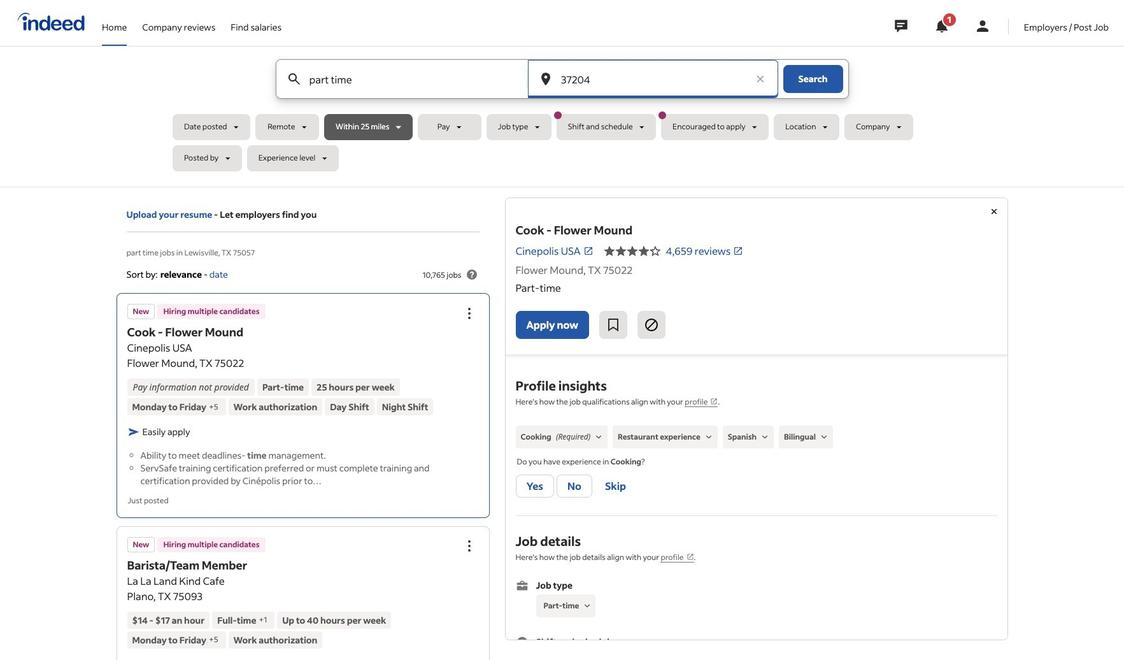 Task type: locate. For each thing, give the bounding box(es) containing it.
missing qualification image
[[594, 432, 605, 443], [704, 432, 715, 443], [760, 432, 771, 443]]

help icon image
[[464, 267, 480, 282]]

0 horizontal spatial missing qualification image
[[594, 432, 605, 443]]

close job details image
[[987, 204, 1002, 219]]

4.1 out of 5 stars image
[[604, 243, 661, 259]]

2 horizontal spatial missing qualification image
[[760, 432, 771, 443]]

None search field
[[173, 59, 952, 177]]

missing preference image
[[582, 601, 594, 612]]

messages unread count 0 image
[[893, 13, 910, 39]]

1 horizontal spatial missing qualification image
[[704, 432, 715, 443]]

1 missing qualification image from the left
[[594, 432, 605, 443]]

2 missing qualification image from the left
[[704, 432, 715, 443]]



Task type: vqa. For each thing, say whether or not it's contained in the screenshot.
project manager element on the left top of the page
no



Task type: describe. For each thing, give the bounding box(es) containing it.
account image
[[976, 18, 991, 34]]

not interested image
[[644, 317, 660, 333]]

search: Job title, keywords, or company text field
[[307, 60, 506, 98]]

save this job image
[[606, 317, 621, 333]]

Edit location text field
[[559, 60, 748, 98]]

job preferences (opens in a new window) image
[[687, 553, 694, 561]]

profile (opens in a new window) image
[[711, 398, 719, 405]]

cinepolis usa (opens in a new tab) image
[[584, 246, 594, 256]]

4.1 out of 5 stars. link to 4,659 reviews company ratings (opens in a new tab) image
[[734, 246, 744, 256]]

missing qualification image
[[819, 432, 831, 443]]

clear location input image
[[754, 73, 767, 85]]

3 missing qualification image from the left
[[760, 432, 771, 443]]

job actions for barista/team member is collapsed image
[[462, 538, 477, 554]]

job actions for cook - flower mound is collapsed image
[[462, 306, 477, 321]]



